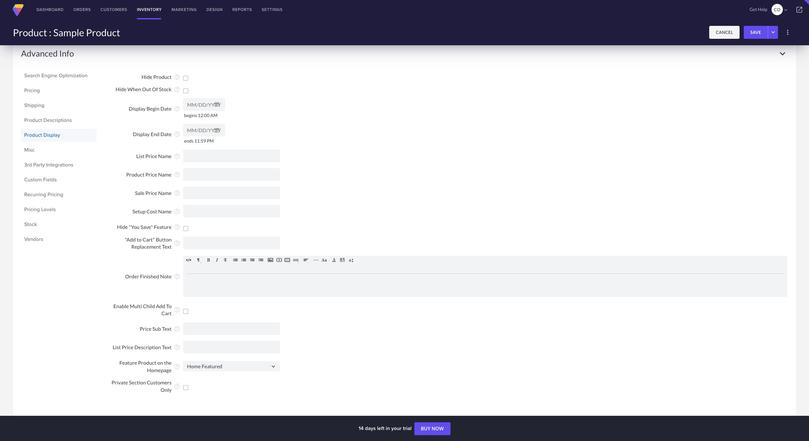 Task type: describe. For each thing, give the bounding box(es) containing it.
hide when out of stock help_outline
[[116, 86, 180, 93]]

more_vert
[[785, 28, 792, 36]]

feature inside feature product on the homepage help_outline
[[120, 360, 137, 366]]

list price description text help_outline
[[113, 344, 180, 351]]

hide product help_outline
[[142, 74, 180, 80]]

left
[[377, 425, 385, 432]]

fields
[[43, 176, 57, 183]]

vendors link
[[24, 234, 93, 245]]

help_outline inside hide product help_outline
[[174, 74, 180, 80]]

ends 11:59 pm
[[184, 138, 214, 144]]

sub
[[153, 326, 161, 332]]

"add
[[125, 236, 136, 242]]

feature product on the homepage help_outline
[[120, 360, 180, 373]]

name for product price name help_outline
[[158, 171, 172, 178]]

section
[[129, 379, 146, 386]]

cart"
[[143, 236, 155, 242]]

multi
[[130, 303, 142, 309]]

help_outline inside order finished note help_outline
[[174, 273, 180, 280]]

add inside enable multi child add to cart help_outline
[[156, 303, 165, 309]]

product down orders
[[86, 27, 120, 38]]

cancel
[[717, 30, 734, 35]]

pm
[[207, 138, 214, 144]]

sample
[[53, 27, 84, 38]]

sale
[[135, 190, 145, 196]]

product descriptions link
[[24, 115, 93, 126]]

0 horizontal spatial stock
[[24, 221, 37, 228]]

engine
[[41, 72, 57, 79]]

price for product price name help_outline
[[146, 171, 157, 178]]

mm/dd/yyyy text field for display begin date help_outline
[[183, 98, 225, 111]]

product inside product price name help_outline
[[126, 171, 145, 178]]

search
[[24, 72, 40, 79]]

co
[[775, 7, 781, 12]]

product : sample product
[[13, 27, 120, 38]]

enable
[[113, 303, 129, 309]]

recurring
[[24, 191, 46, 198]]

enable multi child add to cart help_outline
[[113, 303, 180, 316]]

button
[[156, 236, 172, 242]]

name for setup cost name help_outline
[[158, 208, 172, 214]]

11:59
[[195, 138, 206, 144]]

private section customers only help_outline
[[112, 379, 180, 393]]


[[784, 7, 790, 13]]

search engine optimization link
[[24, 70, 93, 81]]

reports
[[233, 6, 252, 13]]

3rd party integrations
[[24, 161, 73, 169]]

14
[[359, 425, 364, 432]]

mm/dd/yyyy text field for display end date help_outline
[[183, 124, 225, 137]]

help_outline inside display end date help_outline
[[174, 131, 180, 137]]

get help
[[750, 6, 768, 12]]

on
[[157, 360, 163, 366]]

product inside hide product help_outline
[[154, 74, 172, 80]]

name for list price name help_outline
[[158, 153, 172, 159]]

misc link
[[24, 145, 93, 156]]

price sub text help_outline
[[140, 326, 180, 332]]

descriptions
[[43, 116, 72, 124]]

expand_more
[[778, 48, 789, 59]]

help_outline inside list price description text help_outline
[[174, 344, 180, 351]]

misc
[[24, 146, 35, 154]]

now
[[432, 426, 444, 431]]

help_outline inside list price name help_outline
[[174, 153, 180, 160]]

3rd
[[24, 161, 32, 169]]

"add to cart" button replacement text help_outline
[[125, 236, 180, 250]]

help_outline inside the sale price name help_outline
[[174, 190, 180, 196]]

inventory
[[137, 6, 162, 13]]

custom fields link
[[24, 174, 93, 185]]

hide for save"
[[117, 224, 128, 230]]

custom
[[24, 176, 42, 183]]

0 vertical spatial customers
[[101, 6, 127, 13]]

help_outline inside hide "you save" feature help_outline
[[174, 224, 180, 230]]

help_outline inside display begin date help_outline
[[174, 105, 180, 112]]

cancel link
[[710, 26, 740, 39]]

stock inside hide when out of stock help_outline
[[159, 86, 172, 92]]

begins
[[184, 112, 197, 118]]

finished
[[140, 273, 159, 279]]

help_outline inside feature product on the homepage help_outline
[[174, 363, 180, 370]]

text inside list price description text help_outline
[[162, 344, 172, 350]]

vendors
[[24, 235, 43, 243]]

cost
[[147, 208, 157, 214]]

am
[[211, 112, 218, 118]]

order finished note help_outline
[[125, 273, 180, 280]]

product up misc in the top of the page
[[24, 131, 42, 139]]

end
[[151, 131, 160, 137]]

pricing levels
[[24, 206, 56, 213]]

product inside feature product on the homepage help_outline
[[138, 360, 156, 366]]

begins 12:00 am
[[184, 112, 218, 118]]

hide for out
[[116, 86, 127, 92]]

help_outline inside price sub text help_outline
[[174, 326, 180, 332]]

dashboard
[[37, 6, 64, 13]]

hide for help_outline
[[142, 74, 153, 80]]



Task type: locate. For each thing, give the bounding box(es) containing it.
help_outline right sub
[[174, 326, 180, 332]]

date inside display begin date help_outline
[[161, 105, 172, 111]]

0 vertical spatial feature
[[154, 224, 172, 230]]

8 help_outline from the top
[[174, 208, 180, 215]]

price inside list price description text help_outline
[[122, 344, 134, 350]]

stock
[[159, 86, 172, 92], [24, 221, 37, 228]]

help_outline up product price name help_outline
[[174, 153, 180, 160]]

product price name help_outline
[[126, 171, 180, 178]]

in
[[386, 425, 390, 432]]

list for help_outline
[[136, 153, 145, 159]]

mm/dd/yyyy text field up 12:00
[[183, 98, 225, 111]]

price inside the sale price name help_outline
[[146, 190, 157, 196]]

shipping
[[24, 102, 44, 109]]

price for sale price name help_outline
[[146, 190, 157, 196]]

sale price name help_outline
[[135, 190, 180, 196]]

hide left "you
[[117, 224, 128, 230]]

stock up vendors
[[24, 221, 37, 228]]

price for list price name help_outline
[[146, 153, 157, 159]]

text inside "add to cart" button replacement text help_outline
[[162, 244, 172, 250]]

display inside display begin date help_outline
[[129, 105, 146, 111]]

pricing inside "link"
[[24, 206, 40, 213]]

name up product price name help_outline
[[158, 153, 172, 159]]

customers up only
[[147, 379, 172, 386]]

hide left when
[[116, 86, 127, 92]]

pricing down custom fields link
[[48, 191, 63, 198]]

help_outline down price sub text help_outline
[[174, 344, 180, 351]]

setup cost name help_outline
[[133, 208, 180, 215]]

product descriptions
[[24, 116, 72, 124]]

help_outline right button
[[174, 240, 180, 246]]

4 help_outline from the top
[[174, 131, 180, 137]]

name up setup cost name help_outline
[[158, 190, 172, 196]]


[[270, 363, 277, 370]]

save"
[[141, 224, 153, 230]]

customers
[[101, 6, 127, 13], [147, 379, 172, 386]]

2 vertical spatial pricing
[[24, 206, 40, 213]]

help_outline inside enable multi child add to cart help_outline
[[174, 307, 180, 313]]

info
[[59, 48, 74, 59]]

1 text from the top
[[162, 244, 172, 250]]

name inside the sale price name help_outline
[[158, 190, 172, 196]]

recurring pricing
[[24, 191, 63, 198]]

0 vertical spatial stock
[[159, 86, 172, 92]]

pricing levels link
[[24, 204, 93, 215]]

optimization
[[59, 72, 88, 79]]

1 horizontal spatial feature
[[154, 224, 172, 230]]

help_outline right the the
[[174, 363, 180, 370]]

help_outline right begin
[[174, 105, 180, 112]]

price left sub
[[140, 326, 152, 332]]

1 vertical spatial text
[[162, 326, 172, 332]]

feature up button
[[154, 224, 172, 230]]

advanced info
[[21, 48, 74, 59]]

text up the the
[[162, 344, 172, 350]]

14 days left in your trial
[[359, 425, 413, 432]]

16 help_outline from the top
[[174, 383, 180, 390]]

1 name from the top
[[158, 153, 172, 159]]

save
[[751, 30, 762, 35]]

shipping link
[[24, 100, 93, 111]]

product down add "link"
[[13, 27, 47, 38]]

help
[[759, 6, 768, 12]]

add inside "link"
[[27, 11, 37, 16]]

pricing down recurring
[[24, 206, 40, 213]]

2 mm/dd/yyyy text field from the top
[[183, 124, 225, 137]]

2 help_outline from the top
[[174, 86, 180, 93]]

dashboard link
[[32, 0, 69, 19]]

only
[[161, 387, 172, 393]]

help_outline right the note
[[174, 273, 180, 280]]

your
[[392, 425, 402, 432]]

stock right the of
[[159, 86, 172, 92]]

1 date from the top
[[161, 105, 172, 111]]

1 vertical spatial pricing
[[48, 191, 63, 198]]

help_outline inside setup cost name help_outline
[[174, 208, 180, 215]]

feature inside hide "you save" feature help_outline
[[154, 224, 172, 230]]

3rd party integrations link
[[24, 160, 93, 170]]

None text field
[[183, 186, 280, 199], [183, 205, 280, 217], [183, 237, 280, 249], [183, 322, 280, 335], [183, 341, 280, 353], [183, 186, 280, 199], [183, 205, 280, 217], [183, 237, 280, 249], [183, 322, 280, 335], [183, 341, 280, 353]]

1 help_outline from the top
[[174, 74, 180, 80]]

co 
[[775, 7, 790, 13]]

1 vertical spatial stock
[[24, 221, 37, 228]]

text down button
[[162, 244, 172, 250]]

customers right orders
[[101, 6, 127, 13]]

feature
[[154, 224, 172, 230], [120, 360, 137, 366]]

help_outline right only
[[174, 383, 180, 390]]

display down product descriptions
[[43, 131, 60, 139]]

product down shipping
[[24, 116, 42, 124]]

product display
[[24, 131, 60, 139]]

party
[[33, 161, 45, 169]]

0 vertical spatial list
[[136, 153, 145, 159]]

list inside list price name help_outline
[[136, 153, 145, 159]]

hide inside hide product help_outline
[[142, 74, 153, 80]]

display left end
[[133, 131, 150, 137]]

1 vertical spatial hide
[[116, 86, 127, 92]]

display for display end date help_outline
[[133, 131, 150, 137]]

0 horizontal spatial feature
[[120, 360, 137, 366]]

0 vertical spatial text
[[162, 244, 172, 250]]

date right begin
[[161, 105, 172, 111]]

7 help_outline from the top
[[174, 190, 180, 196]]

0 horizontal spatial add
[[27, 11, 37, 16]]

when
[[128, 86, 141, 92]]

help_outline inside private section customers only help_outline
[[174, 383, 180, 390]]

list left the description
[[113, 344, 121, 350]]

price left the description
[[122, 344, 134, 350]]

help_outline right end
[[174, 131, 180, 137]]

orders
[[73, 6, 91, 13]]

help_outline up setup cost name help_outline
[[174, 190, 180, 196]]

12 help_outline from the top
[[174, 307, 180, 313]]

1 horizontal spatial list
[[136, 153, 145, 159]]

setup
[[133, 208, 146, 214]]

days
[[365, 425, 376, 432]]

list price name help_outline
[[136, 153, 180, 160]]

0 vertical spatial add
[[27, 11, 37, 16]]

15 help_outline from the top
[[174, 363, 180, 370]]

None text field
[[183, 150, 280, 162], [183, 168, 280, 181], [183, 361, 280, 371], [183, 150, 280, 162], [183, 168, 280, 181], [183, 361, 280, 371]]

1 vertical spatial date
[[161, 131, 172, 137]]

private
[[112, 379, 128, 386]]

11 help_outline from the top
[[174, 273, 180, 280]]

1 mm/dd/yyyy text field from the top
[[183, 98, 225, 111]]

product up the of
[[154, 74, 172, 80]]

3 help_outline from the top
[[174, 105, 180, 112]]

2 vertical spatial text
[[162, 344, 172, 350]]

 link
[[791, 0, 810, 19]]

1 vertical spatial list
[[113, 344, 121, 350]]

description
[[135, 344, 161, 350]]

2 text from the top
[[162, 326, 172, 332]]

list for text
[[113, 344, 121, 350]]

product
[[13, 27, 47, 38], [86, 27, 120, 38], [154, 74, 172, 80], [24, 116, 42, 124], [24, 131, 42, 139], [126, 171, 145, 178], [138, 360, 156, 366]]

cart
[[162, 310, 172, 316]]

stock link
[[24, 219, 93, 230]]

0 vertical spatial date
[[161, 105, 172, 111]]

2 vertical spatial hide
[[117, 224, 128, 230]]

name right cost
[[158, 208, 172, 214]]

pricing for pricing
[[24, 87, 40, 94]]


[[796, 6, 804, 14]]

help_outline up hide when out of stock help_outline
[[174, 74, 180, 80]]

design
[[207, 6, 223, 13]]

help_outline down setup cost name help_outline
[[174, 224, 180, 230]]

customers inside private section customers only help_outline
[[147, 379, 172, 386]]

hide inside hide "you save" feature help_outline
[[117, 224, 128, 230]]

name down list price name help_outline
[[158, 171, 172, 178]]

3 text from the top
[[162, 344, 172, 350]]

text inside price sub text help_outline
[[162, 326, 172, 332]]

list up product price name help_outline
[[136, 153, 145, 159]]

note
[[160, 273, 172, 279]]

text
[[162, 244, 172, 250], [162, 326, 172, 332], [162, 344, 172, 350]]

of
[[152, 86, 158, 92]]

to
[[137, 236, 142, 242]]

0 vertical spatial hide
[[142, 74, 153, 80]]

advanced
[[21, 48, 58, 59]]

name inside product price name help_outline
[[158, 171, 172, 178]]

2 name from the top
[[158, 171, 172, 178]]

homepage
[[147, 367, 172, 373]]

child
[[143, 303, 155, 309]]

date right end
[[161, 131, 172, 137]]

search engine optimization
[[24, 72, 88, 79]]

price down list price name help_outline
[[146, 171, 157, 178]]

help_outline inside "add to cart" button replacement text help_outline
[[174, 240, 180, 246]]

13 help_outline from the top
[[174, 326, 180, 332]]

1 horizontal spatial stock
[[159, 86, 172, 92]]

help_outline inside hide when out of stock help_outline
[[174, 86, 180, 93]]

10 help_outline from the top
[[174, 240, 180, 246]]

the
[[164, 360, 172, 366]]

display for display begin date help_outline
[[129, 105, 146, 111]]

settings
[[262, 6, 283, 13]]

display inside display end date help_outline
[[133, 131, 150, 137]]

1 vertical spatial feature
[[120, 360, 137, 366]]

feature up private
[[120, 360, 137, 366]]

name inside list price name help_outline
[[158, 153, 172, 159]]

add link
[[21, 7, 44, 20]]

5 help_outline from the top
[[174, 153, 180, 160]]

integrations
[[46, 161, 73, 169]]

marketing
[[172, 6, 197, 13]]

6 help_outline from the top
[[174, 171, 180, 178]]

text right sub
[[162, 326, 172, 332]]

pricing
[[24, 87, 40, 94], [48, 191, 63, 198], [24, 206, 40, 213]]

ends
[[184, 138, 194, 144]]

date for display end date help_outline
[[161, 131, 172, 137]]

12:00
[[198, 112, 210, 118]]

14 help_outline from the top
[[174, 344, 180, 351]]

order
[[125, 273, 139, 279]]

display end date help_outline
[[133, 131, 180, 137]]

pricing down search in the left of the page
[[24, 87, 40, 94]]

1 horizontal spatial customers
[[147, 379, 172, 386]]

price inside product price name help_outline
[[146, 171, 157, 178]]

hide "you save" feature help_outline
[[117, 224, 180, 230]]

trial
[[403, 425, 412, 432]]

0 vertical spatial pricing
[[24, 87, 40, 94]]

0 horizontal spatial list
[[113, 344, 121, 350]]

hide up out
[[142, 74, 153, 80]]

date for display begin date help_outline
[[161, 105, 172, 111]]

more_vert button
[[782, 26, 795, 39]]

price inside list price name help_outline
[[146, 153, 157, 159]]

hide inside hide when out of stock help_outline
[[116, 86, 127, 92]]

1 horizontal spatial add
[[156, 303, 165, 309]]

product up the sale
[[126, 171, 145, 178]]

3 name from the top
[[158, 190, 172, 196]]

2 date from the top
[[161, 131, 172, 137]]

date inside display end date help_outline
[[161, 131, 172, 137]]

1 vertical spatial customers
[[147, 379, 172, 386]]

levels
[[41, 206, 56, 213]]

replacement
[[131, 244, 161, 250]]

9 help_outline from the top
[[174, 224, 180, 230]]

buy now link
[[415, 422, 451, 435]]

date
[[161, 105, 172, 111], [161, 131, 172, 137]]

name
[[158, 153, 172, 159], [158, 171, 172, 178], [158, 190, 172, 196], [158, 208, 172, 214]]

name inside setup cost name help_outline
[[158, 208, 172, 214]]

0 horizontal spatial customers
[[101, 6, 127, 13]]

price up product price name help_outline
[[146, 153, 157, 159]]

mm/dd/yyyy text field up 11:59
[[183, 124, 225, 137]]

0 vertical spatial mm/dd/yyyy text field
[[183, 98, 225, 111]]

MM/DD/YYYY text field
[[183, 98, 225, 111], [183, 124, 225, 137]]

display
[[129, 105, 146, 111], [133, 131, 150, 137], [43, 131, 60, 139]]

"you
[[129, 224, 140, 230]]

name for sale price name help_outline
[[158, 190, 172, 196]]

help_outline down list price name help_outline
[[174, 171, 180, 178]]

product left on
[[138, 360, 156, 366]]

1 vertical spatial mm/dd/yyyy text field
[[183, 124, 225, 137]]

to
[[166, 303, 172, 309]]

list inside list price description text help_outline
[[113, 344, 121, 350]]

display left begin
[[129, 105, 146, 111]]

custom fields
[[24, 176, 57, 183]]

help_outline down hide product help_outline on the left top of page
[[174, 86, 180, 93]]

begin
[[147, 105, 160, 111]]

price right the sale
[[146, 190, 157, 196]]

price inside price sub text help_outline
[[140, 326, 152, 332]]

help_outline inside product price name help_outline
[[174, 171, 180, 178]]

price for list price description text help_outline
[[122, 344, 134, 350]]

help_outline right "to" at the left bottom
[[174, 307, 180, 313]]

out
[[142, 86, 151, 92]]

recurring pricing link
[[24, 189, 93, 200]]

1 vertical spatial add
[[156, 303, 165, 309]]

pricing for pricing levels
[[24, 206, 40, 213]]

4 name from the top
[[158, 208, 172, 214]]

help_outline right cost
[[174, 208, 180, 215]]



Task type: vqa. For each thing, say whether or not it's contained in the screenshot.
PM
yes



